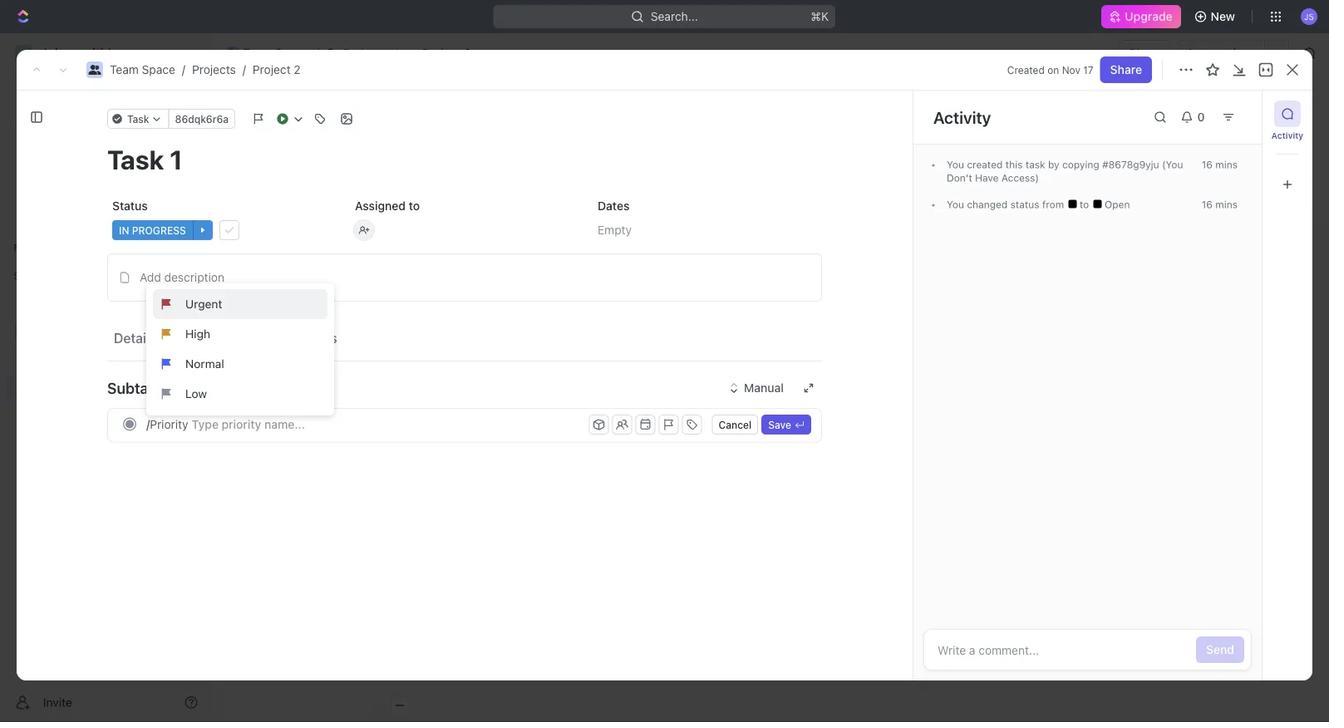 Task type: locate. For each thing, give the bounding box(es) containing it.
team for team space / projects / project 2
[[110, 63, 139, 76]]

add inside button
[[1209, 107, 1231, 121]]

from
[[1042, 199, 1064, 210]]

0 vertical spatial project 2
[[422, 46, 471, 60]]

subtasks inside dropdown button
[[107, 379, 172, 397]]

0 horizontal spatial user group image
[[89, 65, 101, 75]]

cancel
[[719, 419, 752, 431]]

you down "don't"
[[947, 199, 964, 210]]

team space link
[[222, 43, 312, 63], [110, 63, 175, 76]]

task
[[1026, 159, 1045, 170]]

by
[[1048, 159, 1060, 170]]

activity inside 'task sidebar navigation' tab list
[[1272, 131, 1304, 140]]

this
[[1006, 159, 1023, 170]]

subtasks
[[180, 330, 237, 346], [107, 379, 172, 397]]

2 horizontal spatial 2
[[464, 46, 471, 60]]

1 to from the left
[[1080, 199, 1092, 210]]

you up "don't"
[[947, 159, 964, 170]]

invite
[[43, 696, 72, 710]]

0 vertical spatial add
[[1209, 107, 1231, 121]]

16 mins up search tasks... text box
[[1202, 159, 1238, 170]]

activity
[[934, 107, 991, 127], [1272, 131, 1304, 140]]

1 vertical spatial project
[[253, 63, 291, 76]]

2 16 mins from the top
[[1202, 199, 1238, 210]]

1 vertical spatial subtasks
[[107, 379, 172, 397]]

projects
[[343, 46, 387, 60], [192, 63, 236, 76]]

you for changed status from
[[947, 199, 964, 210]]

/
[[316, 46, 319, 60], [395, 46, 398, 60], [182, 63, 185, 76], [243, 63, 246, 76], [146, 417, 150, 431]]

0 horizontal spatial space
[[142, 63, 175, 76]]

share button right "17" on the right
[[1100, 57, 1152, 83]]

add for add description
[[140, 271, 161, 284]]

1 vertical spatial 16 mins
[[1202, 199, 1238, 210]]

to left open
[[1080, 199, 1092, 210]]

share button
[[1119, 40, 1171, 67], [1100, 57, 1152, 83]]

1 vertical spatial user group image
[[89, 65, 101, 75]]

1 mins from the top
[[1216, 159, 1238, 170]]

tree
[[7, 289, 205, 514]]

add left description on the left of page
[[140, 271, 161, 284]]

subtasks inside button
[[180, 330, 237, 346]]

created
[[1007, 64, 1045, 76]]

1 16 mins from the top
[[1202, 159, 1238, 170]]

low
[[185, 387, 207, 401]]

urgent
[[185, 297, 222, 311]]

0 vertical spatial user group image
[[228, 49, 238, 57]]

16
[[1202, 159, 1213, 170], [1202, 199, 1213, 210]]

1 vertical spatial share
[[1110, 63, 1142, 76]]

project 2
[[422, 46, 471, 60], [252, 99, 351, 127]]

add left task
[[1209, 107, 1231, 121]]

1 vertical spatial you
[[947, 199, 964, 210]]

0 vertical spatial subtasks
[[180, 330, 237, 346]]

to right assigned
[[409, 199, 420, 213]]

task sidebar navigation tab list
[[1269, 101, 1306, 198]]

home
[[40, 87, 72, 101]]

1 horizontal spatial projects
[[343, 46, 387, 60]]

dashboards
[[40, 172, 104, 185]]

hide button
[[1112, 150, 1163, 173]]

86dqk6r6a
[[175, 113, 229, 125]]

user group image up team space / projects / project 2
[[228, 49, 238, 57]]

0 vertical spatial space
[[275, 46, 308, 60]]

add task button
[[1199, 101, 1269, 127]]

mins down customize
[[1216, 199, 1238, 210]]

action
[[260, 330, 300, 346]]

closed
[[363, 196, 395, 207]]

Edit task name text field
[[107, 144, 822, 175]]

home link
[[7, 81, 205, 107]]

mins up search tasks... text box
[[1216, 159, 1238, 170]]

description
[[164, 271, 224, 284]]

created
[[967, 159, 1003, 170]]

assigned
[[355, 199, 406, 213]]

add
[[1209, 107, 1231, 121], [140, 271, 161, 284]]

0 vertical spatial mins
[[1216, 159, 1238, 170]]

1 vertical spatial mins
[[1216, 199, 1238, 210]]

team space
[[243, 46, 308, 60]]

0 horizontal spatial activity
[[934, 107, 991, 127]]

#8678g9yju (you don't have access)
[[947, 159, 1183, 184]]

2
[[464, 46, 471, 60], [294, 63, 301, 76], [332, 99, 346, 127]]

tree inside sidebar navigation
[[7, 289, 205, 514]]

add inside button
[[140, 271, 161, 284]]

subtasks for subtasks dropdown button
[[107, 379, 172, 397]]

share
[[1129, 46, 1161, 60], [1110, 63, 1142, 76]]

projects link up 86dqk6r6a
[[192, 63, 236, 76]]

1 horizontal spatial 2
[[332, 99, 346, 127]]

2 you from the top
[[947, 199, 964, 210]]

1 horizontal spatial add
[[1209, 107, 1231, 121]]

high
[[185, 327, 210, 341]]

subtasks up normal
[[180, 330, 237, 346]]

/ priority
[[146, 417, 188, 431]]

1 horizontal spatial subtasks
[[180, 330, 237, 346]]

space
[[275, 46, 308, 60], [142, 63, 175, 76]]

action items
[[260, 330, 337, 346]]

0 horizontal spatial team
[[110, 63, 139, 76]]

1 vertical spatial space
[[142, 63, 175, 76]]

user group image up home link
[[89, 65, 101, 75]]

open
[[1102, 199, 1130, 210]]

16 down customize button
[[1202, 199, 1213, 210]]

0 vertical spatial 16
[[1202, 159, 1213, 170]]

0 horizontal spatial 2
[[294, 63, 301, 76]]

status
[[1011, 199, 1040, 210]]

16 mins down customize
[[1202, 199, 1238, 210]]

search button
[[1044, 150, 1109, 173]]

0 vertical spatial projects
[[343, 46, 387, 60]]

add for add task
[[1209, 107, 1231, 121]]

priority
[[150, 417, 188, 431]]

projects link right team space
[[322, 43, 391, 63]]

1 vertical spatial team
[[110, 63, 139, 76]]

to inside task sidebar content section
[[1080, 199, 1092, 210]]

0 vertical spatial you
[[947, 159, 964, 170]]

access)
[[1002, 172, 1039, 184]]

0 horizontal spatial subtasks
[[107, 379, 172, 397]]

2 mins from the top
[[1216, 199, 1238, 210]]

save button
[[762, 415, 811, 435]]

show closed
[[334, 196, 395, 207]]

1 vertical spatial activity
[[1272, 131, 1304, 140]]

1 vertical spatial project 2
[[252, 99, 351, 127]]

mins
[[1216, 159, 1238, 170], [1216, 199, 1238, 210]]

project 2 link
[[401, 43, 475, 63], [253, 63, 301, 76]]

1 you from the top
[[947, 159, 964, 170]]

0 vertical spatial 2
[[464, 46, 471, 60]]

2 to from the left
[[409, 199, 420, 213]]

team
[[243, 46, 272, 60], [110, 63, 139, 76]]

1 horizontal spatial team
[[243, 46, 272, 60]]

1 horizontal spatial activity
[[1272, 131, 1304, 140]]

on
[[1048, 64, 1059, 76]]

don't
[[947, 172, 972, 184]]

changed status from
[[964, 199, 1067, 210]]

add description button
[[113, 264, 816, 291]]

share down upgrade 'link'
[[1129, 46, 1161, 60]]

share right "17" on the right
[[1110, 63, 1142, 76]]

⌘k
[[811, 10, 829, 23]]

1 horizontal spatial to
[[1080, 199, 1092, 210]]

details
[[114, 330, 156, 346]]

automations
[[1187, 46, 1256, 60]]

0 horizontal spatial project 2
[[252, 99, 351, 127]]

16 right (you
[[1202, 159, 1213, 170]]

team up home link
[[110, 63, 139, 76]]

you for created this task by copying
[[947, 159, 964, 170]]

0 vertical spatial team
[[243, 46, 272, 60]]

team up team space / projects / project 2
[[243, 46, 272, 60]]

0 vertical spatial activity
[[934, 107, 991, 127]]

inbox link
[[7, 109, 205, 136]]

16 mins
[[1202, 159, 1238, 170], [1202, 199, 1238, 210]]

subtasks up / priority
[[107, 379, 172, 397]]

details button
[[107, 323, 163, 353]]

projects link
[[322, 43, 391, 63], [192, 63, 236, 76]]

you
[[947, 159, 964, 170], [947, 199, 964, 210]]

1 vertical spatial 16
[[1202, 199, 1213, 210]]

1 16 from the top
[[1202, 159, 1213, 170]]

search
[[1066, 154, 1104, 168]]

project
[[422, 46, 461, 60], [253, 63, 291, 76], [252, 99, 327, 127]]

new button
[[1188, 3, 1245, 30]]

task sidebar content section
[[913, 91, 1262, 681]]

2 16 from the top
[[1202, 199, 1213, 210]]

0 horizontal spatial to
[[409, 199, 420, 213]]

0 horizontal spatial add
[[140, 271, 161, 284]]

0 vertical spatial 16 mins
[[1202, 159, 1238, 170]]

user group image
[[228, 49, 238, 57], [89, 65, 101, 75]]

16 for created this task by copying
[[1202, 159, 1213, 170]]

1 vertical spatial projects
[[192, 63, 236, 76]]

nov
[[1062, 64, 1081, 76]]

1 vertical spatial add
[[140, 271, 161, 284]]

1 horizontal spatial space
[[275, 46, 308, 60]]

1 horizontal spatial user group image
[[228, 49, 238, 57]]



Task type: vqa. For each thing, say whether or not it's contained in the screenshot.
Hide dropdown button
yes



Task type: describe. For each thing, give the bounding box(es) containing it.
show closed button
[[313, 192, 403, 212]]

space for team space / projects / project 2
[[142, 63, 175, 76]]

status
[[112, 199, 148, 213]]

team space, , element
[[15, 323, 32, 339]]

16 for changed status from
[[1202, 199, 1213, 210]]

0 horizontal spatial project 2 link
[[253, 63, 301, 76]]

dates
[[598, 199, 630, 213]]

1 horizontal spatial projects link
[[322, 43, 391, 63]]

0 horizontal spatial projects link
[[192, 63, 236, 76]]

items
[[303, 330, 337, 346]]

show
[[334, 196, 361, 207]]

save
[[768, 419, 791, 431]]

search...
[[651, 10, 698, 23]]

spaces
[[13, 270, 49, 282]]

add task
[[1209, 107, 1259, 121]]

team space / projects / project 2
[[110, 63, 301, 76]]

user group image inside team space link
[[228, 49, 238, 57]]

86dqk6r6a button
[[168, 109, 235, 129]]

(you
[[1162, 159, 1183, 170]]

subtasks button
[[173, 323, 243, 353]]

activity inside task sidebar content section
[[934, 107, 991, 127]]

customize button
[[1166, 150, 1251, 173]]

1 horizontal spatial team space link
[[222, 43, 312, 63]]

action items button
[[253, 323, 344, 353]]

normal
[[185, 357, 224, 371]]

mins for created this task by copying
[[1216, 159, 1238, 170]]

0 horizontal spatial projects
[[192, 63, 236, 76]]

new
[[1211, 10, 1235, 23]]

1 horizontal spatial project 2
[[422, 46, 471, 60]]

customize
[[1188, 154, 1246, 168]]

sidebar navigation
[[0, 33, 212, 722]]

17
[[1083, 64, 1094, 76]]

space for team space
[[275, 46, 308, 60]]

1 horizontal spatial project 2 link
[[401, 43, 475, 63]]

favorites button
[[7, 238, 64, 258]]

2 vertical spatial project
[[252, 99, 327, 127]]

subtasks for subtasks button
[[180, 330, 237, 346]]

task
[[1234, 107, 1259, 121]]

16 mins for changed status from
[[1202, 199, 1238, 210]]

have
[[975, 172, 999, 184]]

inbox
[[40, 115, 69, 129]]

0 vertical spatial project
[[422, 46, 461, 60]]

upgrade
[[1125, 10, 1173, 23]]

16 mins for created this task by copying
[[1202, 159, 1238, 170]]

#8678g9yju
[[1102, 159, 1159, 170]]

subtasks button
[[107, 368, 822, 408]]

favorites
[[13, 242, 57, 254]]

automations button
[[1178, 41, 1264, 66]]

hide
[[1132, 154, 1158, 168]]

mins for changed status from
[[1216, 199, 1238, 210]]

Search tasks... text field
[[1122, 189, 1289, 214]]

send button
[[1196, 637, 1244, 663]]

0 horizontal spatial team space link
[[110, 63, 175, 76]]

share button down upgrade 'link'
[[1119, 40, 1171, 67]]

assigned to
[[355, 199, 420, 213]]

created this task by copying
[[964, 159, 1102, 170]]

0 vertical spatial share
[[1129, 46, 1161, 60]]

changed
[[967, 199, 1008, 210]]

created on nov 17
[[1007, 64, 1094, 76]]

2 vertical spatial 2
[[332, 99, 346, 127]]

1 vertical spatial 2
[[294, 63, 301, 76]]

cancel button
[[712, 415, 758, 435]]

copying
[[1062, 159, 1100, 170]]

team for team space
[[243, 46, 272, 60]]

add description
[[140, 271, 224, 284]]

upgrade link
[[1102, 5, 1181, 28]]

send
[[1206, 643, 1234, 657]]

dashboards link
[[7, 165, 205, 192]]



